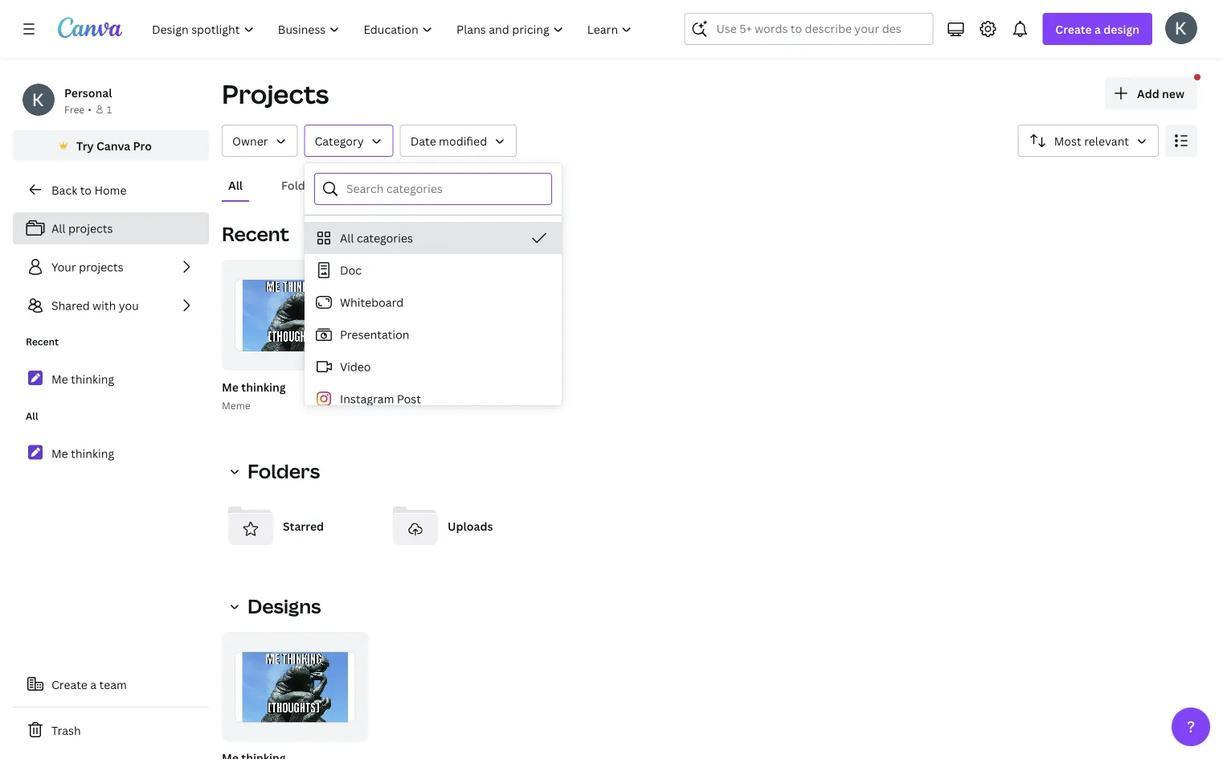 Task type: describe. For each thing, give the bounding box(es) containing it.
back
[[51, 182, 77, 197]]

folders inside button
[[281, 177, 323, 193]]

Date modified button
[[400, 125, 517, 157]]

most relevant
[[1055, 133, 1130, 148]]

category
[[315, 133, 364, 148]]

presentation button
[[305, 318, 562, 351]]

starred link
[[222, 497, 374, 555]]

all for all button at the top left of page
[[228, 177, 243, 193]]

add
[[1138, 86, 1160, 101]]

video
[[340, 359, 371, 374]]

Owner button
[[222, 125, 298, 157]]

me thinking button
[[222, 377, 286, 397]]

you
[[119, 298, 139, 313]]

add new
[[1138, 86, 1185, 101]]

•
[[88, 103, 92, 116]]

most
[[1055, 133, 1082, 148]]

create a team
[[51, 677, 127, 692]]

a for design
[[1095, 21, 1102, 37]]

2 me thinking from the top
[[51, 446, 114, 461]]

shared with you
[[51, 298, 139, 313]]

1 me thinking from the top
[[51, 371, 114, 387]]

1 me thinking link from the top
[[13, 362, 209, 396]]

post
[[397, 391, 421, 407]]

video option
[[305, 351, 562, 383]]

0 horizontal spatial recent
[[26, 335, 59, 348]]

all projects link
[[13, 212, 209, 244]]

date
[[411, 133, 436, 148]]

your projects
[[51, 259, 124, 275]]

Search categories search field
[[347, 174, 542, 204]]

create a team button
[[13, 668, 209, 700]]

back to home link
[[13, 174, 209, 206]]

meme
[[222, 398, 251, 412]]

whiteboard option
[[305, 286, 562, 318]]

uploads
[[448, 518, 493, 534]]

add new button
[[1106, 77, 1198, 109]]

all categories option
[[305, 222, 562, 254]]

modified
[[439, 133, 487, 148]]

all button
[[222, 170, 249, 200]]

all for all categories
[[340, 230, 354, 246]]

relevant
[[1085, 133, 1130, 148]]

designs inside dropdown button
[[248, 593, 321, 619]]

me inside me thinking meme
[[222, 379, 239, 394]]

folders inside dropdown button
[[248, 458, 320, 484]]

all projects
[[51, 221, 113, 236]]

2 me thinking link from the top
[[13, 436, 209, 470]]

instagram post
[[340, 391, 421, 407]]

to
[[80, 182, 92, 197]]



Task type: vqa. For each thing, say whether or not it's contained in the screenshot.
Canva
yes



Task type: locate. For each thing, give the bounding box(es) containing it.
instagram post button
[[305, 383, 562, 415]]

list
[[13, 212, 209, 322]]

projects down back to home
[[68, 221, 113, 236]]

projects
[[222, 76, 329, 111]]

doc
[[340, 263, 362, 278]]

0 vertical spatial a
[[1095, 21, 1102, 37]]

all categories button
[[305, 222, 562, 254]]

Search search field
[[717, 14, 902, 44]]

a inside dropdown button
[[1095, 21, 1102, 37]]

pro
[[133, 138, 152, 153]]

a
[[1095, 21, 1102, 37], [90, 677, 97, 692]]

create for create a team
[[51, 677, 88, 692]]

create left team
[[51, 677, 88, 692]]

try canva pro button
[[13, 130, 209, 161]]

top level navigation element
[[142, 13, 646, 45]]

0 horizontal spatial a
[[90, 677, 97, 692]]

folders down category
[[281, 177, 323, 193]]

designs button
[[222, 590, 331, 622]]

all inside option
[[340, 230, 354, 246]]

Sort by button
[[1019, 125, 1160, 157]]

trash link
[[13, 714, 209, 746]]

a for team
[[90, 677, 97, 692]]

1 horizontal spatial designs
[[361, 177, 404, 193]]

doc button
[[305, 254, 562, 286]]

folders up starred link
[[248, 458, 320, 484]]

1 vertical spatial recent
[[26, 335, 59, 348]]

date modified
[[411, 133, 487, 148]]

trash
[[51, 723, 81, 738]]

thinking inside me thinking meme
[[241, 379, 286, 394]]

canva
[[96, 138, 130, 153]]

starred
[[283, 518, 324, 534]]

kendall parks image
[[1166, 12, 1198, 44]]

0 vertical spatial me thinking link
[[13, 362, 209, 396]]

images button
[[436, 170, 488, 200]]

create left the design
[[1056, 21, 1093, 37]]

0 vertical spatial create
[[1056, 21, 1093, 37]]

0 vertical spatial projects
[[68, 221, 113, 236]]

shared
[[51, 298, 90, 313]]

instagram
[[340, 391, 394, 407]]

instagram post option
[[305, 383, 562, 415]]

whiteboard
[[340, 295, 404, 310]]

1 vertical spatial a
[[90, 677, 97, 692]]

categories
[[357, 230, 413, 246]]

me
[[51, 371, 68, 387], [222, 379, 239, 394], [51, 446, 68, 461]]

owner
[[232, 133, 268, 148]]

new
[[1163, 86, 1185, 101]]

free •
[[64, 103, 92, 116]]

with
[[93, 298, 116, 313]]

presentation option
[[305, 318, 562, 351]]

list box containing all categories
[[305, 222, 562, 640]]

doc option
[[305, 254, 562, 286]]

images
[[443, 177, 481, 193]]

0 horizontal spatial create
[[51, 677, 88, 692]]

0 vertical spatial folders
[[281, 177, 323, 193]]

1 vertical spatial me thinking link
[[13, 436, 209, 470]]

uploads link
[[387, 497, 539, 555]]

a left team
[[90, 677, 97, 692]]

1 vertical spatial create
[[51, 677, 88, 692]]

video button
[[305, 351, 562, 383]]

1 vertical spatial folders
[[248, 458, 320, 484]]

your
[[51, 259, 76, 275]]

1 vertical spatial designs
[[248, 593, 321, 619]]

create inside dropdown button
[[1056, 21, 1093, 37]]

projects right "your"
[[79, 259, 124, 275]]

create a design button
[[1043, 13, 1153, 45]]

presentation
[[340, 327, 410, 342]]

all
[[228, 177, 243, 193], [51, 221, 66, 236], [340, 230, 354, 246], [26, 409, 38, 423]]

list box
[[305, 222, 562, 640]]

folders
[[281, 177, 323, 193], [248, 458, 320, 484]]

try
[[76, 138, 94, 153]]

0 vertical spatial designs
[[361, 177, 404, 193]]

designs button
[[355, 170, 410, 200]]

1 horizontal spatial a
[[1095, 21, 1102, 37]]

designs inside button
[[361, 177, 404, 193]]

a inside button
[[90, 677, 97, 692]]

projects for all projects
[[68, 221, 113, 236]]

1 vertical spatial me thinking
[[51, 446, 114, 461]]

me thinking link
[[13, 362, 209, 396], [13, 436, 209, 470]]

try canva pro
[[76, 138, 152, 153]]

create
[[1056, 21, 1093, 37], [51, 677, 88, 692]]

whiteboard button
[[305, 286, 562, 318]]

free
[[64, 103, 85, 116]]

shared with you link
[[13, 289, 209, 322]]

Category button
[[304, 125, 394, 157]]

1 vertical spatial projects
[[79, 259, 124, 275]]

recent
[[222, 221, 289, 247], [26, 335, 59, 348]]

1 horizontal spatial create
[[1056, 21, 1093, 37]]

me thinking
[[51, 371, 114, 387], [51, 446, 114, 461]]

personal
[[64, 85, 112, 100]]

team
[[99, 677, 127, 692]]

create for create a design
[[1056, 21, 1093, 37]]

a left the design
[[1095, 21, 1102, 37]]

projects for your projects
[[79, 259, 124, 275]]

back to home
[[51, 182, 127, 197]]

0 vertical spatial me thinking
[[51, 371, 114, 387]]

home
[[94, 182, 127, 197]]

projects
[[68, 221, 113, 236], [79, 259, 124, 275]]

folders button
[[222, 455, 330, 487]]

recent down the shared
[[26, 335, 59, 348]]

all for all projects
[[51, 221, 66, 236]]

0 horizontal spatial designs
[[248, 593, 321, 619]]

folders button
[[275, 170, 329, 200]]

all categories
[[340, 230, 413, 246]]

recent down all button at the top left of page
[[222, 221, 289, 247]]

designs
[[361, 177, 404, 193], [248, 593, 321, 619]]

create inside button
[[51, 677, 88, 692]]

create a design
[[1056, 21, 1140, 37]]

your projects link
[[13, 251, 209, 283]]

design
[[1104, 21, 1140, 37]]

me thinking meme
[[222, 379, 286, 412]]

1 horizontal spatial recent
[[222, 221, 289, 247]]

0 vertical spatial recent
[[222, 221, 289, 247]]

list containing all projects
[[13, 212, 209, 322]]

None search field
[[685, 13, 934, 45]]

thinking
[[71, 371, 114, 387], [241, 379, 286, 394], [71, 446, 114, 461]]

1
[[107, 103, 112, 116]]



